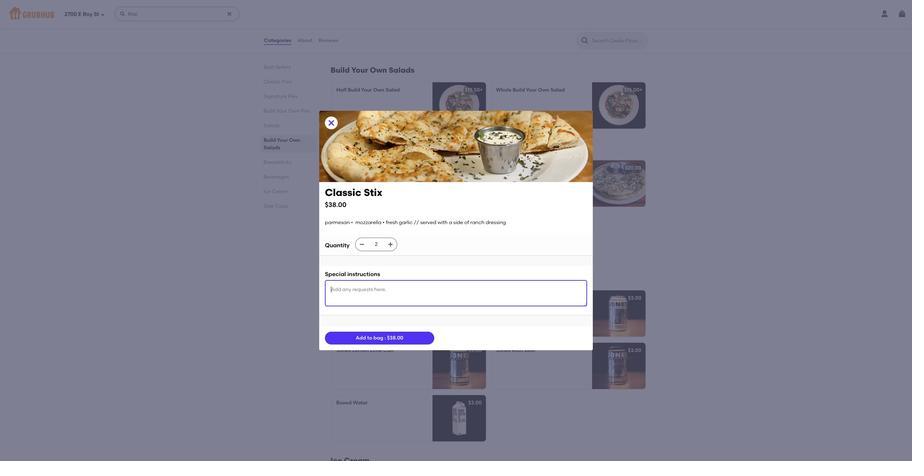 Task type: locate. For each thing, give the bounding box(es) containing it.
1 horizontal spatial svg image
[[388, 242, 394, 247]]

1 vertical spatial mozzarella
[[355, 219, 382, 225]]

a
[[371, 182, 375, 188], [507, 182, 511, 188], [449, 219, 452, 225], [348, 242, 351, 248]]

0 vertical spatial salads
[[389, 66, 415, 75]]

jones lemon lime can image
[[433, 343, 486, 389]]

stix inside classic stix $38.00
[[364, 186, 383, 198]]

build your own pies
[[264, 108, 311, 114]]

special
[[325, 271, 346, 278]]

1 vertical spatial pies
[[288, 93, 298, 99]]

mozzarella up classic stix $38.00 at the left of the page
[[366, 175, 392, 181]]

0 vertical spatial classic
[[264, 79, 281, 85]]

0 vertical spatial mozzarella
[[366, 175, 392, 181]]

0 horizontal spatial $20.00
[[466, 218, 482, 224]]

$38.00 right : at bottom left
[[387, 335, 403, 341]]

$20.00
[[625, 165, 642, 171], [466, 218, 482, 224]]

2 vertical spatial pies
[[301, 108, 311, 114]]

2 salad from the left
[[551, 87, 565, 93]]

pies down classic pies tab
[[288, 93, 298, 99]]

garlic
[[409, 175, 423, 181], [399, 219, 413, 225]]

0 horizontal spatial svg image
[[327, 119, 336, 127]]

gorgonzola
[[336, 235, 364, 241]]

1 horizontal spatial +
[[640, 87, 643, 93]]

1 horizontal spatial $20.00
[[625, 165, 642, 171]]

ranch
[[393, 182, 407, 188], [529, 182, 543, 188], [470, 219, 485, 225]]

breadsticks up classic stix
[[331, 144, 375, 153]]

pies
[[282, 79, 292, 85], [288, 93, 298, 99], [301, 108, 311, 114]]

whole build your own salad
[[496, 87, 565, 93]]

jalapeno
[[496, 165, 520, 171]]

classic stix image
[[433, 160, 486, 207]]

1 horizontal spatial beverages
[[331, 274, 370, 283]]

1 horizontal spatial jones
[[496, 348, 511, 354]]

0 vertical spatial $38.00
[[325, 200, 347, 209]]

ice
[[264, 189, 271, 195]]

boxed
[[336, 400, 352, 406]]

jones left lemon
[[336, 348, 351, 354]]

side
[[264, 203, 274, 209]]

1 salad from the left
[[386, 87, 400, 93]]

0 horizontal spatial salad
[[386, 87, 400, 93]]

bag
[[374, 335, 383, 341]]

own
[[370, 66, 387, 75], [373, 87, 384, 93], [538, 87, 550, 93], [289, 108, 300, 114], [289, 137, 300, 143]]

classic for classic with buffalo sauce  • gorgonzola  •  fresh cilantro // served with a side of blue cheese dressing
[[336, 228, 353, 234]]

0 vertical spatial fresh
[[396, 175, 408, 181]]

roy
[[83, 11, 93, 17]]

0 vertical spatial parmesan •  mozzarella • fresh garlic // served with a side of ranch dressing
[[336, 175, 423, 196]]

0 vertical spatial pies
[[282, 79, 292, 85]]

0 horizontal spatial jones
[[336, 348, 351, 354]]

1 horizontal spatial breadsticks
[[331, 144, 375, 153]]

mozzarella
[[366, 175, 392, 181], [355, 219, 382, 225]]

build down salads tab
[[264, 137, 276, 143]]

parmesan •  mozzarella • fresh garlic // served with a side of ranch dressing
[[336, 175, 423, 196], [325, 219, 506, 225]]

stix
[[355, 165, 364, 171], [533, 165, 542, 171], [364, 186, 383, 198], [355, 218, 364, 224]]

0 vertical spatial $20.00
[[625, 165, 642, 171]]

// inside "classic with buffalo sauce  • gorgonzola  •  fresh cilantro // served with a side of blue cheese dressing"
[[401, 235, 406, 241]]

classic pies
[[264, 79, 292, 85]]

2700
[[65, 11, 77, 17]]

stix up jalapeño
[[533, 165, 542, 171]]

dressing
[[544, 182, 565, 188], [336, 190, 357, 196], [486, 219, 506, 225], [400, 242, 420, 248]]

svg image
[[327, 119, 336, 127], [388, 242, 394, 247]]

0 horizontal spatial beverages
[[264, 174, 289, 180]]

1 horizontal spatial ranch
[[470, 219, 485, 225]]

classic
[[496, 175, 512, 181], [336, 228, 353, 234]]

+
[[480, 87, 483, 93], [640, 87, 643, 93]]

stix for buffalo stix
[[355, 218, 364, 224]]

categories
[[264, 37, 291, 43]]

classic up signature
[[264, 79, 281, 85]]

your inside build your own salads
[[277, 137, 288, 143]]

of inside parmesan •  mozzarella • fresh garlic // served with a side of ranch dressing
[[387, 182, 392, 188]]

classic with jalapeño  •  feta // served with a side of ranch dressing
[[496, 175, 584, 188]]

0 horizontal spatial build your own salads
[[264, 137, 300, 151]]

jones root beer
[[496, 348, 536, 354]]

$20.00 for classic with jalapeño  •  feta // served with a side of ranch dressing
[[625, 165, 642, 171]]

your right half
[[361, 87, 372, 93]]

build
[[331, 66, 350, 75], [348, 87, 360, 93], [513, 87, 525, 93], [264, 108, 276, 114], [264, 137, 276, 143]]

beverages tab
[[264, 173, 314, 181]]

build down signature
[[264, 108, 276, 114]]

water
[[353, 400, 368, 406]]

classic stix $38.00
[[325, 186, 383, 209]]

classic
[[264, 79, 281, 85], [336, 165, 354, 171], [325, 186, 362, 198]]

special instructions
[[325, 271, 380, 278]]

2 vertical spatial salads
[[264, 145, 280, 151]]

classic for classic pies
[[264, 79, 281, 85]]

half build your own salad image
[[433, 82, 486, 129]]

$3.00 for jones root beer
[[628, 348, 642, 354]]

parmesan
[[336, 175, 361, 181], [325, 219, 350, 225]]

fresh
[[396, 175, 408, 181], [386, 219, 398, 225], [368, 235, 380, 241]]

jones root beer image
[[592, 343, 646, 389]]

build inside build your own salads tab
[[264, 137, 276, 143]]

2 jones from the left
[[496, 348, 511, 354]]

salads inside build your own salads
[[264, 145, 280, 151]]

$38.00 up buffalo
[[325, 200, 347, 209]]

salads
[[389, 66, 415, 75], [264, 123, 280, 129], [264, 145, 280, 151]]

parmesan up the gorgonzola
[[325, 219, 350, 225]]

reviews button
[[318, 28, 339, 53]]

classic with buffalo sauce  • gorgonzola  •  fresh cilantro // served with a side of blue cheese dressing
[[336, 228, 423, 248]]

stix down classic stix
[[364, 186, 383, 198]]

beverages down quantity
[[331, 274, 370, 283]]

1 vertical spatial breadsticks
[[264, 159, 292, 165]]

1 vertical spatial $38.00
[[387, 335, 403, 341]]

2700 e roy st
[[65, 11, 99, 17]]

of
[[387, 182, 392, 188], [523, 182, 528, 188], [464, 219, 469, 225], [363, 242, 368, 248]]

served
[[568, 175, 584, 181], [343, 182, 359, 188], [420, 219, 436, 225], [407, 235, 423, 241]]

feta
[[521, 165, 532, 171]]

classic inside the classic with jalapeño  •  feta // served with a side of ranch dressing
[[496, 175, 512, 181]]

beverages
[[264, 174, 289, 180], [331, 274, 370, 283]]

jones left root
[[496, 348, 511, 354]]

•
[[363, 175, 364, 181], [393, 175, 395, 181], [548, 175, 550, 181], [351, 219, 353, 225], [383, 219, 385, 225], [400, 228, 401, 234], [365, 235, 367, 241]]

e
[[78, 11, 81, 17]]

$12.50
[[465, 87, 480, 93]]

$38.00
[[325, 200, 347, 209], [387, 335, 403, 341]]

1 vertical spatial $20.00
[[466, 218, 482, 224]]

classic for classic with jalapeño  •  feta // served with a side of ranch dressing
[[496, 175, 512, 181]]

2 horizontal spatial ranch
[[529, 182, 543, 188]]

about button
[[297, 28, 313, 53]]

$3.00 button
[[492, 291, 646, 337]]

build your own salads
[[331, 66, 415, 75], [264, 137, 300, 151]]

with
[[514, 175, 524, 181], [360, 182, 370, 188], [496, 182, 506, 188], [438, 219, 448, 225], [354, 228, 364, 234], [336, 242, 347, 248]]

signature pies tab
[[264, 93, 314, 100]]

2 vertical spatial classic
[[325, 186, 362, 198]]

2 + from the left
[[640, 87, 643, 93]]

0 vertical spatial garlic
[[409, 175, 423, 181]]

0 horizontal spatial +
[[480, 87, 483, 93]]

pies inside signature pies tab
[[288, 93, 298, 99]]

classic down the jalapeno at the right of page
[[496, 175, 512, 181]]

classic down classic stix
[[325, 186, 362, 198]]

classic inside "classic with buffalo sauce  • gorgonzola  •  fresh cilantro // served with a side of blue cheese dressing"
[[336, 228, 353, 234]]

cilantro
[[381, 235, 400, 241]]

Input item quantity number field
[[369, 238, 384, 251]]

main navigation navigation
[[0, 0, 912, 28]]

0 vertical spatial classic
[[496, 175, 512, 181]]

parmesan down classic stix
[[336, 175, 361, 181]]

svg image
[[898, 10, 907, 18], [120, 11, 126, 17], [227, 11, 232, 17], [101, 12, 105, 17], [359, 242, 365, 247]]

1 + from the left
[[480, 87, 483, 93]]

side
[[376, 182, 386, 188], [512, 182, 522, 188], [453, 219, 463, 225], [352, 242, 362, 248]]

1 vertical spatial classic
[[336, 228, 353, 234]]

parmesan •  mozzarella • fresh garlic // served with a side of ranch dressing down classic stix
[[336, 175, 423, 196]]

1 vertical spatial salads
[[264, 123, 280, 129]]

pies up signature pies tab
[[282, 79, 292, 85]]

$38.00 inside classic stix $38.00
[[325, 200, 347, 209]]

pies for signature pies
[[288, 93, 298, 99]]

beverages up ice cream
[[264, 174, 289, 180]]

1 vertical spatial beverages
[[331, 274, 370, 283]]

0 horizontal spatial classic
[[336, 228, 353, 234]]

lemon
[[352, 348, 369, 354]]

root
[[512, 348, 524, 354]]

0 vertical spatial beverages
[[264, 174, 289, 180]]

build your own salads up breadsticks tab
[[264, 137, 300, 151]]

a inside "classic with buffalo sauce  • gorgonzola  •  fresh cilantro // served with a side of blue cheese dressing"
[[348, 242, 351, 248]]

half
[[336, 87, 347, 93]]

blue
[[369, 242, 380, 248]]

best sellers tab
[[264, 63, 314, 71]]

1 vertical spatial classic
[[336, 165, 354, 171]]

classic inside tab
[[264, 79, 281, 85]]

1 horizontal spatial salad
[[551, 87, 565, 93]]

0 horizontal spatial $38.00
[[325, 200, 347, 209]]

jones
[[336, 348, 351, 354], [496, 348, 511, 354]]

whole
[[496, 87, 512, 93]]

salad for whole build your own salad
[[551, 87, 565, 93]]

stix right buffalo
[[355, 218, 364, 224]]

own inside build your own salads
[[289, 137, 300, 143]]

1 vertical spatial fresh
[[386, 219, 398, 225]]

jalapeno feta stix image
[[592, 160, 646, 207]]

dressing inside "classic with buffalo sauce  • gorgonzola  •  fresh cilantro // served with a side of blue cheese dressing"
[[400, 242, 420, 248]]

$3.00
[[628, 295, 642, 301], [469, 348, 482, 354], [628, 348, 642, 354], [469, 400, 482, 406]]

jones diet cola can image
[[592, 291, 646, 337]]

of inside "classic with buffalo sauce  • gorgonzola  •  fresh cilantro // served with a side of blue cheese dressing"
[[363, 242, 368, 248]]

jalapeño
[[525, 175, 546, 181]]

0 horizontal spatial breadsticks
[[264, 159, 292, 165]]

1 jones from the left
[[336, 348, 351, 354]]

1 vertical spatial build your own salads
[[264, 137, 300, 151]]

classic up the gorgonzola
[[336, 228, 353, 234]]

classic for classic stix
[[336, 165, 354, 171]]

build your own salads up half build your own salad
[[331, 66, 415, 75]]

classic up classic stix $38.00 at the left of the page
[[336, 165, 354, 171]]

build your own salads inside tab
[[264, 137, 300, 151]]

jones for jones root beer
[[496, 348, 511, 354]]

salad
[[386, 87, 400, 93], [551, 87, 565, 93]]

your
[[352, 66, 368, 75], [361, 87, 372, 93], [526, 87, 537, 93], [277, 108, 287, 114], [277, 137, 288, 143]]

your down salads tab
[[277, 137, 288, 143]]

a inside the classic with jalapeño  •  feta // served with a side of ranch dressing
[[507, 182, 511, 188]]

stix up classic stix $38.00 at the left of the page
[[355, 165, 364, 171]]

buffalo stix
[[336, 218, 364, 224]]

2 vertical spatial fresh
[[368, 235, 380, 241]]

1 horizontal spatial classic
[[496, 175, 512, 181]]

feta
[[551, 175, 560, 181]]

side inside the classic with jalapeño  •  feta // served with a side of ranch dressing
[[512, 182, 522, 188]]

1 horizontal spatial build your own salads
[[331, 66, 415, 75]]

jones lemon lime can
[[336, 348, 394, 354]]

mozzarella up buffalo
[[355, 219, 382, 225]]

1 horizontal spatial $38.00
[[387, 335, 403, 341]]

pies inside classic pies tab
[[282, 79, 292, 85]]

//
[[562, 175, 567, 181], [336, 182, 342, 188], [414, 219, 419, 225], [401, 235, 406, 241]]

breadsticks
[[331, 144, 375, 153], [264, 159, 292, 165]]

pies inside build your own pies tab
[[301, 108, 311, 114]]

classic inside classic stix $38.00
[[325, 186, 362, 198]]

parmesan •  mozzarella • fresh garlic // served with a side of ranch dressing up sauce
[[325, 219, 506, 225]]

pies down signature pies tab
[[301, 108, 311, 114]]

breadsticks up beverages tab
[[264, 159, 292, 165]]

salad for half build your own salad
[[386, 87, 400, 93]]



Task type: describe. For each thing, give the bounding box(es) containing it.
side cups
[[264, 203, 288, 209]]

beer
[[525, 348, 536, 354]]

classic stix
[[336, 165, 364, 171]]

+ for $12.50
[[480, 87, 483, 93]]

// inside the classic with jalapeño  •  feta // served with a side of ranch dressing
[[562, 175, 567, 181]]

$3.00 inside button
[[628, 295, 642, 301]]

can
[[383, 348, 394, 354]]

ice cream tab
[[264, 188, 314, 195]]

side cups tab
[[264, 202, 314, 210]]

buffalo
[[365, 228, 382, 234]]

0 vertical spatial parmesan
[[336, 175, 361, 181]]

stix for classic stix
[[355, 165, 364, 171]]

classic for classic stix $38.00
[[325, 186, 362, 198]]

1 vertical spatial garlic
[[399, 219, 413, 225]]

fresh inside "classic with buffalo sauce  • gorgonzola  •  fresh cilantro // served with a side of blue cheese dressing"
[[368, 235, 380, 241]]

garlic inside parmesan •  mozzarella • fresh garlic // served with a side of ranch dressing
[[409, 175, 423, 181]]

$12.50 +
[[465, 87, 483, 93]]

build your own salads tab
[[264, 136, 314, 151]]

served inside "classic with buffalo sauce  • gorgonzola  •  fresh cilantro // served with a side of blue cheese dressing"
[[407, 235, 423, 241]]

categories button
[[264, 28, 292, 53]]

$15.00 +
[[625, 87, 643, 93]]

breadsticks tab
[[264, 159, 314, 166]]

served inside the classic with jalapeño  •  feta // served with a side of ranch dressing
[[568, 175, 584, 181]]

best sellers
[[264, 64, 291, 70]]

whole build your own salad image
[[592, 82, 646, 129]]

dressing inside the classic with jalapeño  •  feta // served with a side of ranch dressing
[[544, 182, 565, 188]]

side inside parmesan •  mozzarella • fresh garlic // served with a side of ranch dressing
[[376, 182, 386, 188]]

add
[[356, 335, 366, 341]]

instructions
[[347, 271, 380, 278]]

mozzarella inside parmesan •  mozzarella • fresh garlic // served with a side of ranch dressing
[[366, 175, 392, 181]]

1 vertical spatial parmesan
[[325, 219, 350, 225]]

cheese
[[381, 242, 398, 248]]

your up half build your own salad
[[352, 66, 368, 75]]

pies for classic pies
[[282, 79, 292, 85]]

build right half
[[348, 87, 360, 93]]

stix for classic stix $38.00
[[364, 186, 383, 198]]

build your own pies tab
[[264, 107, 314, 115]]

signature pies
[[264, 93, 298, 99]]

your right whole
[[526, 87, 537, 93]]

your down the signature pies
[[277, 108, 287, 114]]

:
[[385, 335, 386, 341]]

buffalo stix image
[[433, 213, 486, 259]]

with inside parmesan •  mozzarella • fresh garlic // served with a side of ranch dressing
[[360, 182, 370, 188]]

// inside parmesan •  mozzarella • fresh garlic // served with a side of ranch dressing
[[336, 182, 342, 188]]

build inside build your own pies tab
[[264, 108, 276, 114]]

• inside the classic with jalapeño  •  feta // served with a side of ranch dressing
[[548, 175, 550, 181]]

Special instructions text field
[[325, 280, 587, 307]]

boxed water
[[336, 400, 368, 406]]

0 vertical spatial svg image
[[327, 119, 336, 127]]

cups
[[275, 203, 288, 209]]

best
[[264, 64, 274, 70]]

search icon image
[[581, 36, 589, 45]]

about
[[297, 37, 313, 43]]

signature
[[264, 93, 287, 99]]

salads tab
[[264, 122, 314, 129]]

jones for jones lemon lime can
[[336, 348, 351, 354]]

buffalo
[[336, 218, 354, 224]]

0 vertical spatial breadsticks
[[331, 144, 375, 153]]

18th green image
[[433, 5, 486, 51]]

build right whole
[[513, 87, 525, 93]]

lime
[[370, 348, 382, 354]]

boxed water image
[[433, 395, 486, 442]]

quantity
[[325, 242, 350, 249]]

reviews
[[319, 37, 338, 43]]

add to bag : $38.00
[[356, 335, 403, 341]]

half build your own salad
[[336, 87, 400, 93]]

fresh inside parmesan •  mozzarella • fresh garlic // served with a side of ranch dressing
[[396, 175, 408, 181]]

beverages inside beverages tab
[[264, 174, 289, 180]]

of inside the classic with jalapeño  •  feta // served with a side of ranch dressing
[[523, 182, 528, 188]]

side inside "classic with buffalo sauce  • gorgonzola  •  fresh cilantro // served with a side of blue cheese dressing"
[[352, 242, 362, 248]]

0 horizontal spatial ranch
[[393, 182, 407, 188]]

$19.00
[[467, 165, 482, 171]]

classic pies tab
[[264, 78, 314, 86]]

st
[[94, 11, 99, 17]]

$15.00
[[625, 87, 640, 93]]

$3.00 for jones lemon lime can
[[469, 348, 482, 354]]

cream
[[272, 189, 289, 195]]

1 vertical spatial svg image
[[388, 242, 394, 247]]

breadsticks inside tab
[[264, 159, 292, 165]]

ice cream
[[264, 189, 289, 195]]

jones cane sugar cola can image
[[433, 291, 486, 337]]

Search Zeeks Pizza Capitol Hill search field
[[592, 37, 646, 44]]

+ for $15.00
[[640, 87, 643, 93]]

$20.00 for classic with buffalo sauce  • gorgonzola  •  fresh cilantro // served with a side of blue cheese dressing
[[466, 218, 482, 224]]

jalapeno feta stix
[[496, 165, 542, 171]]

to
[[367, 335, 372, 341]]

sellers
[[275, 64, 291, 70]]

served inside parmesan •  mozzarella • fresh garlic // served with a side of ranch dressing
[[343, 182, 359, 188]]

0 vertical spatial build your own salads
[[331, 66, 415, 75]]

build up half
[[331, 66, 350, 75]]

ranch inside the classic with jalapeño  •  feta // served with a side of ranch dressing
[[529, 182, 543, 188]]

$3.00 for boxed water
[[469, 400, 482, 406]]

sauce
[[384, 228, 398, 234]]

1 vertical spatial parmesan •  mozzarella • fresh garlic // served with a side of ranch dressing
[[325, 219, 506, 225]]



Task type: vqa. For each thing, say whether or not it's contained in the screenshot.
18th Green Image
yes



